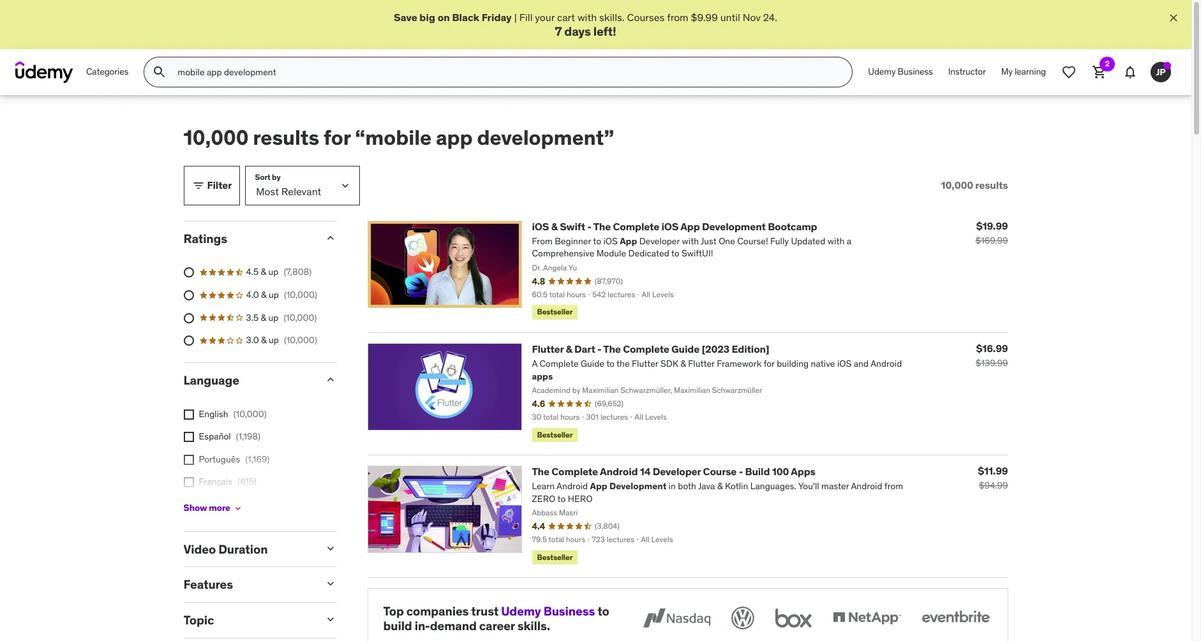 Task type: locate. For each thing, give the bounding box(es) containing it.
ios
[[532, 220, 549, 233], [662, 220, 679, 233]]

demand
[[430, 618, 477, 634]]

up right 4.5
[[268, 266, 279, 278]]

complete left app
[[613, 220, 659, 233]]

xsmall image left português
[[184, 455, 194, 465]]

ios & swift - the complete ios app development bootcamp link
[[532, 220, 817, 233]]

features button
[[184, 577, 314, 593]]

your
[[535, 11, 555, 24]]

& left the 'dart' at left bottom
[[566, 343, 572, 355]]

0 vertical spatial complete
[[613, 220, 659, 233]]

0 horizontal spatial -
[[587, 220, 592, 233]]

xsmall image right more at the left of page
[[233, 503, 243, 514]]

& for flutter
[[566, 343, 572, 355]]

topic button
[[184, 613, 314, 628]]

2 xsmall image from the top
[[184, 455, 194, 465]]

& right 4.5
[[261, 266, 266, 278]]

to build in-demand career skills.
[[383, 604, 610, 634]]

(7,808)
[[284, 266, 312, 278]]

- right the 'dart' at left bottom
[[598, 343, 602, 355]]

0 vertical spatial xsmall image
[[184, 410, 194, 420]]

video
[[184, 542, 216, 557]]

$19.99 $169.99
[[976, 219, 1008, 246]]

video duration button
[[184, 542, 314, 557]]

(10,000)
[[284, 289, 317, 301], [284, 312, 317, 323], [284, 335, 317, 346], [233, 408, 267, 420]]

3 xsmall image from the top
[[184, 478, 194, 488]]

1 vertical spatial udemy
[[501, 604, 541, 619]]

(10,000) for 3.5 & up (10,000)
[[284, 312, 317, 323]]

results up $19.99 on the top right of the page
[[976, 179, 1008, 191]]

business left the to
[[544, 604, 595, 619]]

build
[[383, 618, 412, 634]]

xsmall image left español
[[184, 432, 194, 442]]

& for 4.0
[[261, 289, 267, 301]]

$9.99
[[691, 11, 718, 24]]

xsmall image
[[184, 432, 194, 442], [233, 503, 243, 514]]

2 vertical spatial small image
[[324, 614, 337, 626]]

results
[[253, 125, 319, 151], [976, 179, 1008, 191]]

1 vertical spatial small image
[[324, 578, 337, 591]]

save big on black friday | fill your cart with skills. courses from $9.99 until nov 24. 7 days left!
[[394, 11, 778, 39]]

results for 10,000 results
[[976, 179, 1008, 191]]

udemy
[[868, 66, 896, 77], [501, 604, 541, 619]]

ratings
[[184, 231, 227, 246]]

bootcamp
[[768, 220, 817, 233]]

& left swift at the left top of the page
[[551, 220, 558, 233]]

0 vertical spatial 10,000
[[184, 125, 249, 151]]

top
[[383, 604, 404, 619]]

small image for features
[[324, 578, 337, 591]]

& right 3.0
[[261, 335, 267, 346]]

business
[[898, 66, 933, 77], [544, 604, 595, 619]]

português (1,169)
[[199, 454, 270, 465]]

1 vertical spatial complete
[[623, 343, 669, 355]]

flutter
[[532, 343, 564, 355]]

0 vertical spatial small image
[[324, 373, 337, 386]]

(10,000) up (1,198)
[[233, 408, 267, 420]]

small image for ratings
[[324, 231, 337, 244]]

1 vertical spatial the
[[603, 343, 621, 355]]

app
[[436, 125, 473, 151]]

& for 3.5
[[261, 312, 266, 323]]

3 small image from the top
[[324, 614, 337, 626]]

10,000 for 10,000 results
[[941, 179, 973, 191]]

$11.99 $94.99
[[978, 465, 1008, 491]]

1 vertical spatial results
[[976, 179, 1008, 191]]

1 horizontal spatial skills.
[[599, 11, 625, 24]]

features
[[184, 577, 233, 593]]

español
[[199, 431, 231, 442]]

(10,000) down 3.5 & up (10,000)
[[284, 335, 317, 346]]

in-
[[415, 618, 430, 634]]

companies
[[406, 604, 469, 619]]

0 horizontal spatial 10,000
[[184, 125, 249, 151]]

(10,000) for 3.0 & up (10,000)
[[284, 335, 317, 346]]

language button
[[184, 373, 314, 388]]

1 horizontal spatial ios
[[662, 220, 679, 233]]

türkçe
[[199, 499, 225, 511]]

volkswagen image
[[729, 605, 757, 633]]

0 horizontal spatial results
[[253, 125, 319, 151]]

up
[[268, 266, 279, 278], [269, 289, 279, 301], [268, 312, 279, 323], [269, 335, 279, 346]]

1 horizontal spatial 10,000
[[941, 179, 973, 191]]

development"
[[477, 125, 614, 151]]

0 vertical spatial udemy business link
[[861, 57, 941, 88]]

small image for topic
[[324, 614, 337, 626]]

$169.99
[[976, 235, 1008, 246]]

1 horizontal spatial xsmall image
[[233, 503, 243, 514]]

& for 4.5
[[261, 266, 266, 278]]

1 small image from the top
[[324, 373, 337, 386]]

1 xsmall image from the top
[[184, 410, 194, 420]]

1 vertical spatial -
[[598, 343, 602, 355]]

ios left app
[[662, 220, 679, 233]]

3.0
[[246, 335, 259, 346]]

with
[[578, 11, 597, 24]]

complete left android
[[552, 465, 598, 478]]

the for dart
[[603, 343, 621, 355]]

1 horizontal spatial business
[[898, 66, 933, 77]]

(10,000) for 4.0 & up (10,000)
[[284, 289, 317, 301]]

1 vertical spatial 10,000
[[941, 179, 973, 191]]

topic
[[184, 613, 214, 628]]

up right the 3.5
[[268, 312, 279, 323]]

2 vertical spatial xsmall image
[[184, 478, 194, 488]]

up right 3.0
[[269, 335, 279, 346]]

0 horizontal spatial skills.
[[518, 618, 550, 634]]

0 horizontal spatial udemy business link
[[501, 604, 595, 619]]

xsmall image up show
[[184, 478, 194, 488]]

1 vertical spatial business
[[544, 604, 595, 619]]

4.0
[[246, 289, 259, 301]]

filter button
[[184, 166, 240, 205]]

$11.99
[[978, 465, 1008, 477]]

4.0 & up (10,000)
[[246, 289, 317, 301]]

business inside udemy business "link"
[[898, 66, 933, 77]]

udemy business link
[[861, 57, 941, 88], [501, 604, 595, 619]]

(10,000) up 3.0 & up (10,000)
[[284, 312, 317, 323]]

2 link
[[1085, 57, 1115, 88]]

1 vertical spatial small image
[[324, 231, 337, 244]]

categories
[[86, 66, 129, 77]]

1 vertical spatial skills.
[[518, 618, 550, 634]]

the for swift
[[593, 220, 611, 233]]

wishlist image
[[1062, 65, 1077, 80]]

4.5 & up (7,808)
[[246, 266, 312, 278]]

& right 4.0
[[261, 289, 267, 301]]

results inside status
[[976, 179, 1008, 191]]

- for swift
[[587, 220, 592, 233]]

10,000 results for "mobile app development"
[[184, 125, 614, 151]]

&
[[551, 220, 558, 233], [261, 266, 266, 278], [261, 289, 267, 301], [261, 312, 266, 323], [261, 335, 267, 346], [566, 343, 572, 355]]

udemy image
[[15, 61, 73, 83]]

(10,000) down (7,808)
[[284, 289, 317, 301]]

friday
[[482, 11, 512, 24]]

1 horizontal spatial -
[[598, 343, 602, 355]]

10,000 inside status
[[941, 179, 973, 191]]

- left build
[[739, 465, 743, 478]]

skills. inside to build in-demand career skills.
[[518, 618, 550, 634]]

2 vertical spatial -
[[739, 465, 743, 478]]

the complete android 14 developer course - build 100 apps
[[532, 465, 816, 478]]

0 vertical spatial results
[[253, 125, 319, 151]]

0 vertical spatial the
[[593, 220, 611, 233]]

to
[[598, 604, 610, 619]]

skills. up left!
[[599, 11, 625, 24]]

4.5
[[246, 266, 259, 278]]

-
[[587, 220, 592, 233], [598, 343, 602, 355], [739, 465, 743, 478]]

xsmall image
[[184, 410, 194, 420], [184, 455, 194, 465], [184, 478, 194, 488]]

& for ios
[[551, 220, 558, 233]]

business left instructor
[[898, 66, 933, 77]]

0 vertical spatial skills.
[[599, 11, 625, 24]]

español (1,198)
[[199, 431, 261, 442]]

0 horizontal spatial udemy
[[501, 604, 541, 619]]

- right swift at the left top of the page
[[587, 220, 592, 233]]

box image
[[772, 605, 815, 633]]

xsmall image left english
[[184, 410, 194, 420]]

2 small image from the top
[[324, 578, 337, 591]]

filter
[[207, 179, 232, 191]]

up for 4.5 & up
[[268, 266, 279, 278]]

ios & swift - the complete ios app development bootcamp
[[532, 220, 817, 233]]

1 horizontal spatial udemy
[[868, 66, 896, 77]]

courses
[[627, 11, 665, 24]]

until
[[721, 11, 740, 24]]

1 vertical spatial xsmall image
[[233, 503, 243, 514]]

ios left swift at the left top of the page
[[532, 220, 549, 233]]

2
[[1105, 59, 1110, 68]]

apps
[[791, 465, 816, 478]]

10,000 for 10,000 results for "mobile app development"
[[184, 125, 249, 151]]

shopping cart with 2 items image
[[1092, 65, 1108, 80]]

0 vertical spatial -
[[587, 220, 592, 233]]

1 horizontal spatial udemy business link
[[861, 57, 941, 88]]

0 vertical spatial udemy
[[868, 66, 896, 77]]

results left the for
[[253, 125, 319, 151]]

1 horizontal spatial results
[[976, 179, 1008, 191]]

small image for language
[[324, 373, 337, 386]]

results for 10,000 results for "mobile app development"
[[253, 125, 319, 151]]

on
[[438, 11, 450, 24]]

small image
[[192, 179, 205, 192], [324, 231, 337, 244], [324, 542, 337, 555]]

complete
[[613, 220, 659, 233], [623, 343, 669, 355], [552, 465, 598, 478]]

complete left 'guide'
[[623, 343, 669, 355]]

netapp image
[[830, 605, 904, 633]]

0 vertical spatial small image
[[192, 179, 205, 192]]

english (10,000)
[[199, 408, 267, 420]]

skills. right career
[[518, 618, 550, 634]]

0 vertical spatial business
[[898, 66, 933, 77]]

1 vertical spatial xsmall image
[[184, 455, 194, 465]]

0 vertical spatial xsmall image
[[184, 432, 194, 442]]

small image
[[324, 373, 337, 386], [324, 578, 337, 591], [324, 614, 337, 626]]

2 vertical spatial small image
[[324, 542, 337, 555]]

0 horizontal spatial ios
[[532, 220, 549, 233]]

2 horizontal spatial -
[[739, 465, 743, 478]]

& right the 3.5
[[261, 312, 266, 323]]

up right 4.0
[[269, 289, 279, 301]]

days
[[565, 24, 591, 39]]

dart
[[575, 343, 595, 355]]



Task type: vqa. For each thing, say whether or not it's contained in the screenshot.
- associated with Dart
yes



Task type: describe. For each thing, give the bounding box(es) containing it.
from
[[667, 11, 689, 24]]

for
[[324, 125, 351, 151]]

left!
[[594, 24, 616, 39]]

français
[[199, 476, 232, 488]]

2 vertical spatial complete
[[552, 465, 598, 478]]

$16.99
[[976, 342, 1008, 355]]

14
[[640, 465, 651, 478]]

skills. inside save big on black friday | fill your cart with skills. courses from $9.99 until nov 24. 7 days left!
[[599, 11, 625, 24]]

xsmall image inside show more button
[[233, 503, 243, 514]]

xsmall image for português
[[184, 455, 194, 465]]

my learning
[[1001, 66, 1046, 77]]

developer
[[653, 465, 701, 478]]

my learning link
[[994, 57, 1054, 88]]

flutter & dart - the complete guide [2023 edition] link
[[532, 343, 770, 355]]

(1,198)
[[236, 431, 261, 442]]

ratings button
[[184, 231, 314, 246]]

more
[[209, 502, 230, 514]]

nasdaq image
[[640, 605, 713, 633]]

top companies trust udemy business
[[383, 604, 595, 619]]

show
[[184, 502, 207, 514]]

3.5
[[246, 312, 259, 323]]

small image for video duration
[[324, 542, 337, 555]]

complete for guide
[[623, 343, 669, 355]]

up for 4.0 & up
[[269, 289, 279, 301]]

development
[[702, 220, 766, 233]]

small image inside filter "button"
[[192, 179, 205, 192]]

up for 3.5 & up
[[268, 312, 279, 323]]

english
[[199, 408, 228, 420]]

3.5 & up (10,000)
[[246, 312, 317, 323]]

submit search image
[[152, 65, 167, 80]]

up for 3.0 & up
[[269, 335, 279, 346]]

black
[[452, 11, 479, 24]]

course
[[703, 465, 737, 478]]

fill
[[519, 11, 533, 24]]

$19.99
[[977, 219, 1008, 232]]

jp
[[1156, 66, 1166, 78]]

save
[[394, 11, 417, 24]]

(615)
[[238, 476, 257, 488]]

$139.99
[[976, 357, 1008, 369]]

nov
[[743, 11, 761, 24]]

10,000 results status
[[941, 179, 1008, 192]]

video duration
[[184, 542, 268, 557]]

complete for ios
[[613, 220, 659, 233]]

edition]
[[732, 343, 770, 355]]

show more button
[[184, 496, 243, 521]]

xsmall image for english
[[184, 410, 194, 420]]

instructor link
[[941, 57, 994, 88]]

- for dart
[[598, 343, 602, 355]]

0 horizontal spatial xsmall image
[[184, 432, 194, 442]]

learning
[[1015, 66, 1046, 77]]

português
[[199, 454, 240, 465]]

guide
[[672, 343, 700, 355]]

trust
[[471, 604, 499, 619]]

big
[[420, 11, 435, 24]]

24.
[[763, 11, 778, 24]]

1 ios from the left
[[532, 220, 549, 233]]

Search for anything text field
[[175, 61, 837, 83]]

xsmall image for français
[[184, 478, 194, 488]]

app
[[681, 220, 700, 233]]

"mobile
[[355, 125, 432, 151]]

& for 3.0
[[261, 335, 267, 346]]

career
[[479, 618, 515, 634]]

show more
[[184, 502, 230, 514]]

build
[[745, 465, 770, 478]]

instructor
[[948, 66, 986, 77]]

10,000 results
[[941, 179, 1008, 191]]

1 vertical spatial udemy business link
[[501, 604, 595, 619]]

my
[[1001, 66, 1013, 77]]

$94.99
[[979, 480, 1008, 491]]

close image
[[1168, 11, 1180, 24]]

2 vertical spatial the
[[532, 465, 550, 478]]

eventbrite image
[[919, 605, 992, 633]]

$16.99 $139.99
[[976, 342, 1008, 369]]

100
[[772, 465, 789, 478]]

2 ios from the left
[[662, 220, 679, 233]]

cart
[[557, 11, 575, 24]]

you have alerts image
[[1164, 62, 1171, 70]]

(1,169)
[[245, 454, 270, 465]]

7
[[555, 24, 562, 39]]

français (615)
[[199, 476, 257, 488]]

0 horizontal spatial business
[[544, 604, 595, 619]]

categories button
[[79, 57, 136, 88]]

flutter & dart - the complete guide [2023 edition]
[[532, 343, 770, 355]]

notifications image
[[1123, 65, 1138, 80]]

[2023
[[702, 343, 730, 355]]

jp link
[[1146, 57, 1177, 88]]

the complete android 14 developer course - build 100 apps link
[[532, 465, 816, 478]]



